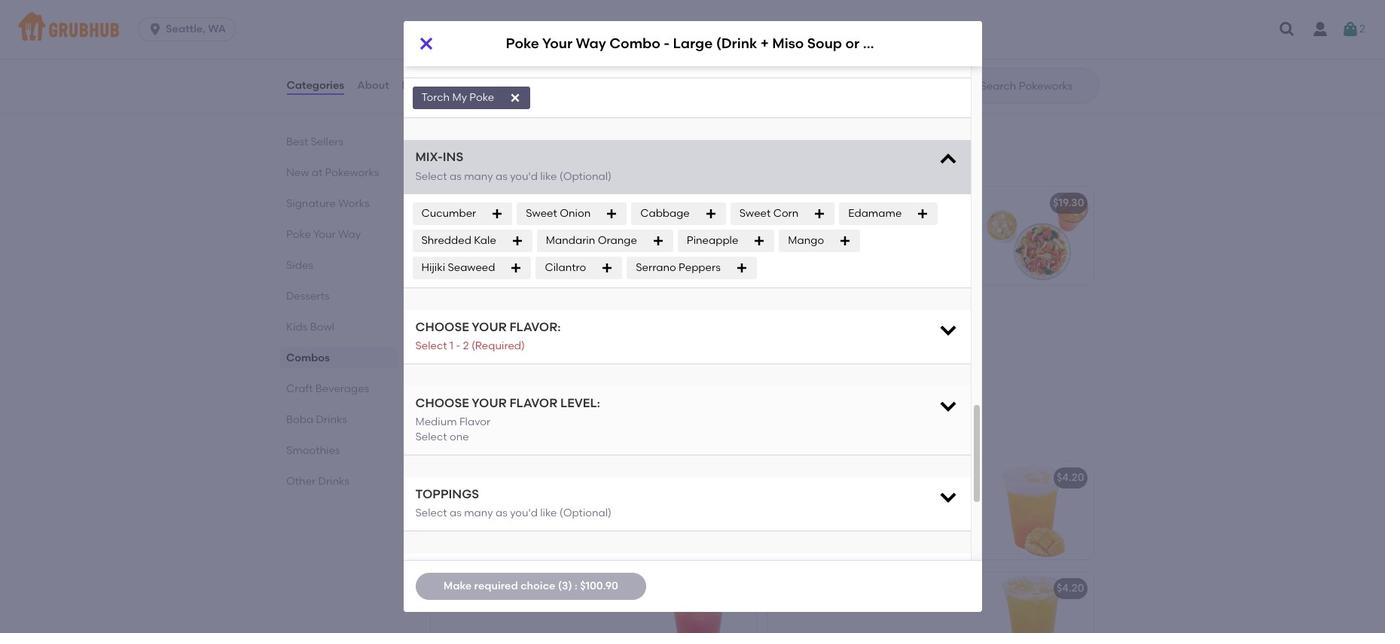 Task type: locate. For each thing, give the bounding box(es) containing it.
pokeworks
[[498, 100, 552, 113], [325, 167, 379, 179]]

you'd inside toppings select as many as you'd like (optional)
[[510, 507, 538, 520]]

1 $19.30 from the left
[[712, 197, 743, 210]]

select
[[416, 54, 447, 67], [416, 170, 447, 183], [416, 340, 447, 353], [416, 431, 447, 444], [416, 507, 447, 520]]

corn
[[774, 207, 799, 220]]

0 vertical spatial choice
[[927, 218, 962, 231]]

lilikoi green tea image
[[981, 573, 1094, 634]]

your for flavor:
[[472, 320, 507, 334]]

1 vertical spatial soup
[[637, 197, 664, 210]]

works for signature works combo (drink + miso soup or kettle chips)
[[493, 197, 525, 210]]

tofu
[[497, 54, 518, 67]]

poke
[[506, 35, 540, 52], [470, 91, 495, 104], [286, 228, 311, 241], [440, 308, 465, 320]]

0 horizontal spatial craft
[[286, 383, 313, 396]]

2 sweet from the left
[[740, 207, 771, 220]]

signature works combo (drink + miso soup or kettle chips)
[[440, 197, 746, 210]]

or inside chicken or tofu with white rice, sweet corn, mandarin orange, edamame, surimi salad, wonton crisps, and pokeworks classic
[[484, 54, 495, 67]]

kettle
[[863, 35, 903, 52], [679, 197, 710, 210], [710, 308, 740, 320]]

0 vertical spatial kettle
[[863, 35, 903, 52]]

0 horizontal spatial toppings,
[[480, 344, 527, 357]]

2 vertical spatial like
[[541, 507, 557, 520]]

2 (optional) from the top
[[560, 170, 612, 183]]

large right flavor:
[[566, 308, 596, 320]]

5 select from the top
[[416, 507, 447, 520]]

$4.20 for lilikoi lemonade
[[720, 472, 747, 485]]

combos up cucumber on the top left of the page
[[428, 152, 494, 171]]

best
[[286, 136, 308, 148]]

classic
[[554, 100, 591, 113]]

1 vertical spatial with
[[878, 218, 900, 231]]

+ right onion
[[602, 197, 608, 210]]

svg image
[[1342, 20, 1360, 38], [417, 35, 435, 53], [917, 208, 929, 220], [512, 235, 524, 247], [754, 235, 766, 247], [840, 235, 852, 247], [511, 262, 523, 274], [602, 262, 614, 274], [736, 262, 748, 274], [938, 395, 959, 416]]

beverages down flavor
[[474, 427, 557, 446]]

your
[[543, 35, 573, 52], [313, 228, 335, 241], [467, 308, 490, 320]]

lemonade inside button
[[500, 583, 555, 596]]

1 vertical spatial your
[[313, 228, 335, 241]]

drinks
[[316, 414, 347, 427], [318, 476, 349, 488]]

1 vertical spatial of
[[601, 329, 612, 342]]

svg image for mango
[[840, 235, 852, 247]]

strawberry lemonade image
[[643, 573, 756, 634]]

- up three proteins with your choice of mix ins, toppings, and flavor.
[[559, 308, 564, 320]]

svg image for shredded kale
[[512, 235, 524, 247]]

drinks right boba
[[316, 414, 347, 427]]

drinks for other drinks
[[318, 476, 349, 488]]

way down signature works
[[338, 228, 361, 241]]

select inside choose your flavor level: medium flavor select one
[[416, 431, 447, 444]]

works down "mix-ins select as many as you'd like (optional)"
[[493, 197, 525, 210]]

svg image
[[1279, 20, 1297, 38], [148, 22, 163, 37], [510, 92, 522, 104], [938, 149, 959, 170], [492, 208, 504, 220], [606, 208, 618, 220], [705, 208, 717, 220], [814, 208, 826, 220], [652, 235, 665, 247], [938, 319, 959, 340], [938, 487, 959, 508]]

2 vertical spatial your
[[467, 308, 490, 320]]

2 select from the top
[[416, 170, 447, 183]]

choose up medium
[[416, 396, 469, 410]]

0 horizontal spatial $19.30
[[712, 197, 743, 210]]

-
[[664, 35, 670, 52], [559, 308, 564, 320], [456, 340, 461, 353]]

strawberry lemonade
[[440, 583, 555, 596]]

2 horizontal spatial soup
[[808, 35, 843, 52]]

0 vertical spatial your
[[902, 218, 925, 231]]

large left $7.80
[[673, 35, 713, 52]]

2 horizontal spatial and
[[913, 234, 933, 246]]

choice right edamame
[[927, 218, 962, 231]]

2 inside mix up to 2 proteins with your choice of base, mix-ins, toppings, and flavor.
[[826, 218, 832, 231]]

3 (optional) from the top
[[560, 507, 612, 520]]

and
[[475, 100, 495, 113], [913, 234, 933, 246], [530, 344, 550, 357]]

0 horizontal spatial flavor.
[[553, 344, 584, 357]]

choose up 1
[[416, 320, 469, 334]]

0 vertical spatial choose
[[416, 320, 469, 334]]

shredded
[[422, 234, 472, 247]]

base,
[[790, 234, 818, 246]]

toppings, down edamame
[[862, 234, 910, 246]]

3 you'd from the top
[[510, 507, 538, 520]]

of inside mix up to 2 proteins with your choice of base, mix-ins, toppings, and flavor.
[[777, 234, 787, 246]]

many down the lilikoi lemonade
[[464, 507, 493, 520]]

1 vertical spatial flavor.
[[553, 344, 584, 357]]

select down medium
[[416, 431, 447, 444]]

1 horizontal spatial signature
[[440, 197, 490, 210]]

like up the sweet onion
[[541, 170, 557, 183]]

many
[[464, 54, 493, 67], [464, 170, 493, 183], [464, 507, 493, 520]]

craft beverages up the boba drinks
[[286, 383, 369, 396]]

1 (optional) from the top
[[560, 54, 612, 67]]

0 horizontal spatial way
[[338, 228, 361, 241]]

with
[[520, 54, 542, 67], [878, 218, 900, 231], [516, 329, 537, 342]]

0 vertical spatial soup
[[808, 35, 843, 52]]

way up rice,
[[576, 35, 607, 52]]

chips)
[[907, 35, 951, 52], [712, 197, 746, 210], [743, 308, 777, 320]]

2 you'd from the top
[[510, 170, 538, 183]]

1 sweet from the left
[[526, 207, 558, 220]]

2 inside button
[[1360, 22, 1366, 35]]

1 vertical spatial beverages
[[474, 427, 557, 446]]

like down sear
[[541, 54, 557, 67]]

2 choose from the top
[[416, 396, 469, 410]]

0 horizontal spatial choice
[[521, 580, 556, 593]]

poke up sides
[[286, 228, 311, 241]]

craft up lilikoi
[[428, 427, 470, 446]]

you'd up mandarin
[[510, 54, 538, 67]]

2 vertical spatial combo
[[518, 308, 557, 320]]

1 vertical spatial (optional)
[[560, 170, 612, 183]]

proteins up the mix-
[[834, 218, 876, 231]]

(optional) inside torched poke: sear your protein (optional) select as many as you'd like (optional)
[[560, 54, 612, 67]]

surimi
[[499, 85, 529, 97]]

choose inside choose your flavor level: medium flavor select one
[[416, 396, 469, 410]]

and inside mix up to 2 proteins with your choice of base, mix-ins, toppings, and flavor.
[[913, 234, 933, 246]]

poke:
[[479, 34, 516, 48]]

poke your way combo - large (drink + miso soup or kettle chips) image
[[643, 298, 756, 396]]

choice
[[927, 218, 962, 231], [564, 329, 599, 342], [521, 580, 556, 593]]

sweet onion
[[526, 207, 591, 220]]

(required)
[[472, 340, 525, 353]]

flavor. down base,
[[777, 249, 808, 262]]

select down "torched"
[[416, 54, 447, 67]]

sear
[[519, 34, 551, 48]]

(optional)
[[648, 34, 722, 48]]

choose for flavor:
[[416, 320, 469, 334]]

3 like from the top
[[541, 507, 557, 520]]

select down mix-
[[416, 170, 447, 183]]

works for signature works
[[338, 197, 369, 210]]

protein
[[591, 34, 645, 48]]

(optional)
[[560, 54, 612, 67], [560, 170, 612, 183], [560, 507, 612, 520]]

miso right "$7.80 +"
[[773, 35, 804, 52]]

0 horizontal spatial beverages
[[315, 383, 369, 396]]

beverages up the boba drinks
[[315, 383, 369, 396]]

your inside torched poke: sear your protein (optional) select as many as you'd like (optional)
[[554, 34, 589, 48]]

combos down kids bowl on the left of page
[[286, 352, 330, 365]]

0 vertical spatial way
[[576, 35, 607, 52]]

many inside "mix-ins select as many as you'd like (optional)"
[[464, 170, 493, 183]]

of right flavor:
[[601, 329, 612, 342]]

wa
[[208, 23, 226, 35]]

drinks right other
[[318, 476, 349, 488]]

$100.90
[[580, 580, 619, 593]]

1 vertical spatial toppings,
[[480, 344, 527, 357]]

$19.30 +
[[712, 197, 750, 210]]

ins
[[443, 150, 464, 164]]

you'd up the sweet onion
[[510, 170, 538, 183]]

+ right "$7.80 +"
[[761, 35, 769, 52]]

your up three
[[467, 308, 490, 320]]

craft beverages up the lilikoi lemonade
[[428, 427, 557, 446]]

many inside toppings select as many as you'd like (optional)
[[464, 507, 493, 520]]

1 horizontal spatial craft
[[428, 427, 470, 446]]

signature for signature works
[[286, 197, 336, 210]]

3 select from the top
[[416, 340, 447, 353]]

way up (required)
[[493, 308, 516, 320]]

2 vertical spatial miso
[[642, 308, 666, 320]]

1 horizontal spatial proteins
[[834, 218, 876, 231]]

kids bowl image
[[643, 23, 756, 121]]

poke your way combo - large (drink + miso soup or kettle chips)
[[506, 35, 951, 52], [440, 308, 777, 320]]

your inside choose your flavor level: medium flavor select one
[[472, 396, 507, 410]]

like up the "make required choice (3) : $100.90"
[[541, 507, 557, 520]]

1 like from the top
[[541, 54, 557, 67]]

0 vertical spatial craft
[[286, 383, 313, 396]]

salad,
[[532, 85, 563, 97]]

strawberry
[[440, 583, 497, 596]]

three
[[440, 329, 469, 342]]

0 vertical spatial combos
[[428, 152, 494, 171]]

1 horizontal spatial your
[[467, 308, 490, 320]]

level:
[[561, 396, 600, 410]]

0 vertical spatial pokeworks
[[498, 100, 552, 113]]

- right 1
[[456, 340, 461, 353]]

ins, right 1
[[460, 344, 477, 357]]

you'd
[[510, 54, 538, 67], [510, 170, 538, 183], [510, 507, 538, 520]]

2 vertical spatial soup
[[668, 308, 694, 320]]

0 vertical spatial (optional)
[[560, 54, 612, 67]]

sweet left onion
[[526, 207, 558, 220]]

soup
[[808, 35, 843, 52], [637, 197, 664, 210], [668, 308, 694, 320]]

choice left (3)
[[521, 580, 556, 593]]

required
[[474, 580, 518, 593]]

your up (required)
[[472, 320, 507, 334]]

mix up to 2 proteins with your choice of base, mix-ins, toppings, and flavor.
[[777, 218, 962, 262]]

svg image inside seattle, wa button
[[148, 22, 163, 37]]

0 vertical spatial flavor.
[[777, 249, 808, 262]]

0 horizontal spatial sweet
[[526, 207, 558, 220]]

drinks for boba drinks
[[316, 414, 347, 427]]

1 horizontal spatial pokeworks
[[498, 100, 552, 113]]

2 vertical spatial you'd
[[510, 507, 538, 520]]

select inside "mix-ins select as many as you'd like (optional)"
[[416, 170, 447, 183]]

flavor. down flavor:
[[553, 344, 584, 357]]

works
[[493, 197, 525, 210], [338, 197, 369, 210]]

main navigation navigation
[[0, 0, 1386, 59]]

my
[[453, 91, 467, 104]]

choose inside choose your flavor: select 1 - 2 (required)
[[416, 320, 469, 334]]

about button
[[357, 59, 390, 113]]

choose
[[416, 320, 469, 334], [416, 396, 469, 410]]

poke up three
[[440, 308, 465, 320]]

1 vertical spatial your
[[540, 329, 562, 342]]

ins, inside three proteins with your choice of mix ins, toppings, and flavor.
[[460, 344, 477, 357]]

miso down serrano
[[642, 308, 666, 320]]

toppings, inside three proteins with your choice of mix ins, toppings, and flavor.
[[480, 344, 527, 357]]

1 horizontal spatial and
[[530, 344, 550, 357]]

2 button
[[1342, 16, 1366, 43]]

many up corn, at the top left
[[464, 54, 493, 67]]

way
[[576, 35, 607, 52], [338, 228, 361, 241], [493, 308, 516, 320]]

edamame,
[[440, 85, 496, 97]]

signature down at
[[286, 197, 336, 210]]

1 vertical spatial proteins
[[472, 329, 513, 342]]

lemonade
[[472, 472, 527, 485], [816, 472, 872, 485], [500, 583, 555, 596]]

1 you'd from the top
[[510, 54, 538, 67]]

serrano peppers
[[636, 261, 721, 274]]

your up white
[[543, 35, 573, 52]]

1 horizontal spatial ins,
[[843, 234, 860, 246]]

your inside choose your flavor: select 1 - 2 (required)
[[472, 320, 507, 334]]

poke your way combo - regular (drink + miso soup or kettle chips) image
[[981, 187, 1094, 285]]

0 horizontal spatial signature
[[286, 197, 336, 210]]

(optional) up :
[[560, 507, 612, 520]]

0 horizontal spatial combos
[[286, 352, 330, 365]]

miso up 'orange'
[[611, 197, 635, 210]]

0 vertical spatial large
[[673, 35, 713, 52]]

beverages
[[315, 383, 369, 396], [474, 427, 557, 446]]

1 vertical spatial kettle
[[679, 197, 710, 210]]

2 horizontal spatial -
[[664, 35, 670, 52]]

1 horizontal spatial $19.30
[[1054, 197, 1085, 210]]

svg image for edamame
[[917, 208, 929, 220]]

2 like from the top
[[541, 170, 557, 183]]

many up cucumber on the top left of the page
[[464, 170, 493, 183]]

1 vertical spatial choose
[[416, 396, 469, 410]]

- right "protein"
[[664, 35, 670, 52]]

0 horizontal spatial and
[[475, 100, 495, 113]]

0 vertical spatial (drink
[[716, 35, 758, 52]]

2 horizontal spatial 2
[[1360, 22, 1366, 35]]

chicken or tofu with white rice, sweet corn, mandarin orange, edamame, surimi salad, wonton crisps, and pokeworks classic
[[440, 54, 604, 113]]

proteins inside three proteins with your choice of mix ins, toppings, and flavor.
[[472, 329, 513, 342]]

with inside mix up to 2 proteins with your choice of base, mix-ins, toppings, and flavor.
[[878, 218, 900, 231]]

mango for mango
[[789, 234, 825, 247]]

wonton
[[565, 85, 604, 97]]

you'd down the lilikoi lemonade
[[510, 507, 538, 520]]

with right to
[[878, 218, 900, 231]]

2 vertical spatial and
[[530, 344, 550, 357]]

as down the toppings
[[450, 507, 462, 520]]

select left 1
[[416, 340, 447, 353]]

0 vertical spatial your
[[543, 35, 573, 52]]

with up flavor
[[516, 329, 537, 342]]

0 vertical spatial with
[[520, 54, 542, 67]]

ins, down edamame
[[843, 234, 860, 246]]

4 select from the top
[[416, 431, 447, 444]]

craft up boba
[[286, 383, 313, 396]]

2 vertical spatial 2
[[463, 340, 469, 353]]

toppings,
[[862, 234, 910, 246], [480, 344, 527, 357]]

mango for mango lemonade
[[777, 472, 814, 485]]

lilikoi lemonade image
[[643, 462, 756, 560]]

(optional) up "signature works combo (drink + miso soup or kettle chips)"
[[560, 170, 612, 183]]

select inside torched poke: sear your protein (optional) select as many as you'd like (optional)
[[416, 54, 447, 67]]

0 horizontal spatial your
[[540, 329, 562, 342]]

seattle, wa button
[[138, 17, 242, 41]]

0 vertical spatial proteins
[[834, 218, 876, 231]]

1 vertical spatial you'd
[[510, 170, 538, 183]]

medium
[[416, 416, 457, 429]]

0 horizontal spatial works
[[338, 197, 369, 210]]

pokeworks down surimi
[[498, 100, 552, 113]]

signature
[[440, 197, 490, 210], [286, 197, 336, 210]]

1 vertical spatial and
[[913, 234, 933, 246]]

pokeworks right at
[[325, 167, 379, 179]]

choice inside three proteins with your choice of mix ins, toppings, and flavor.
[[564, 329, 599, 342]]

torch my poke
[[422, 91, 495, 104]]

select down the toppings
[[416, 507, 447, 520]]

lemonade for lilikoi lemonade
[[472, 472, 527, 485]]

1 vertical spatial like
[[541, 170, 557, 183]]

$7.80
[[718, 33, 743, 45]]

0 horizontal spatial ins,
[[460, 344, 477, 357]]

works down new at pokeworks
[[338, 197, 369, 210]]

your up flavor
[[472, 396, 507, 410]]

1 choose from the top
[[416, 320, 469, 334]]

1 vertical spatial ins,
[[460, 344, 477, 357]]

as up kale
[[496, 170, 508, 183]]

mango lemonade image
[[981, 462, 1094, 560]]

0 vertical spatial many
[[464, 54, 493, 67]]

as down ins
[[450, 170, 462, 183]]

0 vertical spatial toppings,
[[862, 234, 910, 246]]

kale
[[474, 234, 496, 247]]

2 many from the top
[[464, 170, 493, 183]]

2 vertical spatial your
[[472, 396, 507, 410]]

1 horizontal spatial works
[[493, 197, 525, 210]]

about
[[357, 79, 389, 92]]

0 horizontal spatial craft beverages
[[286, 383, 369, 396]]

choice right flavor:
[[564, 329, 599, 342]]

sweet for sweet corn
[[740, 207, 771, 220]]

of down mix
[[777, 234, 787, 246]]

1 many from the top
[[464, 54, 493, 67]]

2 $19.30 from the left
[[1054, 197, 1085, 210]]

1 vertical spatial pokeworks
[[325, 167, 379, 179]]

mix
[[777, 218, 794, 231]]

1 horizontal spatial sweet
[[740, 207, 771, 220]]

torch
[[422, 91, 450, 104]]

your up white
[[554, 34, 589, 48]]

sweet left corn
[[740, 207, 771, 220]]

(optional) up orange,
[[560, 54, 612, 67]]

2 vertical spatial with
[[516, 329, 537, 342]]

1 vertical spatial drinks
[[318, 476, 349, 488]]

sweet for sweet onion
[[526, 207, 558, 220]]

1 vertical spatial craft beverages
[[428, 427, 557, 446]]

combos
[[428, 152, 494, 171], [286, 352, 330, 365]]

your down signature works
[[313, 228, 335, 241]]

1 vertical spatial mango
[[777, 472, 814, 485]]

proteins right three
[[472, 329, 513, 342]]

seaweed
[[448, 261, 495, 274]]

1 horizontal spatial toppings,
[[862, 234, 910, 246]]

1 horizontal spatial flavor.
[[777, 249, 808, 262]]

edamame
[[849, 207, 902, 220]]

+ down serrano
[[633, 308, 639, 320]]

$19.30 for $19.30
[[1054, 197, 1085, 210]]

1 horizontal spatial way
[[493, 308, 516, 320]]

signature up the shredded kale
[[440, 197, 490, 210]]

1 horizontal spatial 2
[[826, 218, 832, 231]]

your
[[554, 34, 589, 48], [472, 320, 507, 334], [472, 396, 507, 410]]

2 vertical spatial many
[[464, 507, 493, 520]]

1 select from the top
[[416, 54, 447, 67]]

other
[[286, 476, 316, 488]]

1 horizontal spatial craft beverages
[[428, 427, 557, 446]]

your inside mix up to 2 proteins with your choice of base, mix-ins, toppings, and flavor.
[[902, 218, 925, 231]]

svg image for pineapple
[[754, 235, 766, 247]]

with up mandarin
[[520, 54, 542, 67]]

1 horizontal spatial -
[[559, 308, 564, 320]]

as
[[450, 54, 462, 67], [496, 54, 508, 67], [450, 170, 462, 183], [496, 170, 508, 183], [450, 507, 462, 520], [496, 507, 508, 520]]

large
[[673, 35, 713, 52], [566, 308, 596, 320]]

0 horizontal spatial soup
[[637, 197, 664, 210]]

3 many from the top
[[464, 507, 493, 520]]

toppings, down flavor:
[[480, 344, 527, 357]]

or
[[846, 35, 860, 52], [484, 54, 495, 67], [666, 197, 677, 210], [697, 308, 708, 320]]

choice inside mix up to 2 proteins with your choice of base, mix-ins, toppings, and flavor.
[[927, 218, 962, 231]]

1 vertical spatial choice
[[564, 329, 599, 342]]

as down the lilikoi lemonade
[[496, 507, 508, 520]]

1 vertical spatial (drink
[[568, 197, 599, 210]]

0 horizontal spatial 2
[[463, 340, 469, 353]]



Task type: describe. For each thing, give the bounding box(es) containing it.
:
[[575, 580, 578, 593]]

sweet
[[440, 69, 470, 82]]

pineapple
[[687, 234, 739, 247]]

+ left corn
[[743, 197, 750, 210]]

flavor
[[460, 416, 491, 429]]

sellers
[[311, 136, 343, 148]]

$4.20 for mango lemonade
[[1057, 472, 1085, 485]]

reviews button
[[401, 59, 445, 113]]

svg image for hijiki seaweed
[[511, 262, 523, 274]]

mandarin orange
[[546, 234, 637, 247]]

flavor:
[[510, 320, 561, 334]]

select inside toppings select as many as you'd like (optional)
[[416, 507, 447, 520]]

$4.20 inside button
[[1057, 583, 1085, 596]]

hijiki seaweed
[[422, 261, 495, 274]]

mandarin
[[546, 234, 596, 247]]

with inside chicken or tofu with white rice, sweet corn, mandarin orange, edamame, surimi salad, wonton crisps, and pokeworks classic
[[520, 54, 542, 67]]

1 horizontal spatial large
[[673, 35, 713, 52]]

mango lemonade
[[777, 472, 872, 485]]

0 vertical spatial -
[[664, 35, 670, 52]]

onion
[[560, 207, 591, 220]]

three proteins with your choice of mix ins, toppings, and flavor.
[[440, 329, 612, 357]]

poke down corn, at the top left
[[470, 91, 495, 104]]

pokeworks inside chicken or tofu with white rice, sweet corn, mandarin orange, edamame, surimi salad, wonton crisps, and pokeworks classic
[[498, 100, 552, 113]]

proteins inside mix up to 2 proteins with your choice of base, mix-ins, toppings, and flavor.
[[834, 218, 876, 231]]

signature works combo (drink + miso soup or kettle chips) image
[[643, 187, 756, 285]]

and inside three proteins with your choice of mix ins, toppings, and flavor.
[[530, 344, 550, 357]]

1 vertical spatial chips)
[[712, 197, 746, 210]]

corn,
[[472, 69, 498, 82]]

categories
[[287, 79, 345, 92]]

like inside torched poke: sear your protein (optional) select as many as you'd like (optional)
[[541, 54, 557, 67]]

mix-
[[416, 150, 443, 164]]

0 horizontal spatial large
[[566, 308, 596, 320]]

2 horizontal spatial kettle
[[863, 35, 903, 52]]

- inside choose your flavor: select 1 - 2 (required)
[[456, 340, 461, 353]]

poke up tofu
[[506, 35, 540, 52]]

best sellers
[[286, 136, 343, 148]]

smoothies
[[286, 445, 340, 457]]

0 vertical spatial craft beverages
[[286, 383, 369, 396]]

$4.20 button
[[768, 573, 1094, 634]]

(optional) inside "mix-ins select as many as you'd like (optional)"
[[560, 170, 612, 183]]

mix-
[[820, 234, 843, 246]]

flavor. inside mix up to 2 proteins with your choice of base, mix-ins, toppings, and flavor.
[[777, 249, 808, 262]]

lemonade for strawberry lemonade
[[500, 583, 555, 596]]

chicken
[[440, 54, 482, 67]]

2 vertical spatial way
[[493, 308, 516, 320]]

you'd inside "mix-ins select as many as you'd like (optional)"
[[510, 170, 538, 183]]

sweet corn
[[740, 207, 799, 220]]

seattle,
[[166, 23, 206, 35]]

search icon image
[[957, 77, 975, 95]]

svg image for cilantro
[[602, 262, 614, 274]]

0 horizontal spatial your
[[313, 228, 335, 241]]

peppers
[[679, 261, 721, 274]]

1 vertical spatial combo
[[527, 197, 566, 210]]

toppings
[[416, 487, 479, 502]]

signature for signature works combo (drink + miso soup or kettle chips)
[[440, 197, 490, 210]]

make
[[444, 580, 472, 593]]

your inside three proteins with your choice of mix ins, toppings, and flavor.
[[540, 329, 562, 342]]

mandarin
[[501, 69, 551, 82]]

+ right (optional)
[[743, 33, 750, 45]]

svg image for serrano peppers
[[736, 262, 748, 274]]

2 vertical spatial (drink
[[599, 308, 630, 320]]

like inside "mix-ins select as many as you'd like (optional)"
[[541, 170, 557, 183]]

toppings, inside mix up to 2 proteins with your choice of base, mix-ins, toppings, and flavor.
[[862, 234, 910, 246]]

of inside three proteins with your choice of mix ins, toppings, and flavor.
[[601, 329, 612, 342]]

2 horizontal spatial miso
[[773, 35, 804, 52]]

1 vertical spatial -
[[559, 308, 564, 320]]

reviews
[[402, 79, 444, 92]]

1 vertical spatial combos
[[286, 352, 330, 365]]

ins, inside mix up to 2 proteins with your choice of base, mix-ins, toppings, and flavor.
[[843, 234, 860, 246]]

0 vertical spatial chips)
[[907, 35, 951, 52]]

2 vertical spatial chips)
[[743, 308, 777, 320]]

poke your way
[[286, 228, 361, 241]]

torched poke: sear your protein (optional) select as many as you'd like (optional)
[[416, 34, 722, 67]]

0 vertical spatial poke your way combo - large (drink + miso soup or kettle chips)
[[506, 35, 951, 52]]

svg image inside the 2 button
[[1342, 20, 1360, 38]]

your for flavor
[[472, 396, 507, 410]]

2 vertical spatial choice
[[521, 580, 556, 593]]

kids
[[286, 321, 307, 334]]

lilikoi lemonade
[[440, 472, 527, 485]]

orange,
[[554, 69, 593, 82]]

Search Pokeworks search field
[[979, 79, 1095, 93]]

as down poke:
[[496, 54, 508, 67]]

1 horizontal spatial miso
[[642, 308, 666, 320]]

shredded kale
[[422, 234, 496, 247]]

mix
[[440, 344, 458, 357]]

at
[[311, 167, 322, 179]]

make required choice (3) : $100.90
[[444, 580, 619, 593]]

0 horizontal spatial miso
[[611, 197, 635, 210]]

hijiki
[[422, 261, 445, 274]]

(optional) inside toppings select as many as you'd like (optional)
[[560, 507, 612, 520]]

cucumber
[[422, 207, 476, 220]]

$19.30 for $19.30 +
[[712, 197, 743, 210]]

boba
[[286, 414, 313, 427]]

(3)
[[558, 580, 573, 593]]

cabbage
[[641, 207, 690, 220]]

select inside choose your flavor: select 1 - 2 (required)
[[416, 340, 447, 353]]

like inside toppings select as many as you'd like (optional)
[[541, 507, 557, 520]]

you'd inside torched poke: sear your protein (optional) select as many as you'd like (optional)
[[510, 54, 538, 67]]

2 inside choose your flavor: select 1 - 2 (required)
[[463, 340, 469, 353]]

categories button
[[286, 59, 345, 113]]

toppings select as many as you'd like (optional)
[[416, 487, 612, 520]]

white
[[544, 54, 572, 67]]

lilikoi
[[440, 472, 469, 485]]

1 horizontal spatial kettle
[[710, 308, 740, 320]]

1 horizontal spatial beverages
[[474, 427, 557, 446]]

and inside chicken or tofu with white rice, sweet corn, mandarin orange, edamame, surimi salad, wonton crisps, and pokeworks classic
[[475, 100, 495, 113]]

serrano
[[636, 261, 677, 274]]

signature works
[[286, 197, 369, 210]]

kids bowl
[[286, 321, 334, 334]]

other drinks
[[286, 476, 349, 488]]

2 horizontal spatial way
[[576, 35, 607, 52]]

new
[[286, 167, 309, 179]]

sides
[[286, 259, 313, 272]]

crisps,
[[440, 100, 472, 113]]

orange
[[598, 234, 637, 247]]

flavor
[[510, 396, 558, 410]]

many inside torched poke: sear your protein (optional) select as many as you'd like (optional)
[[464, 54, 493, 67]]

choose your flavor level: medium flavor select one
[[416, 396, 600, 444]]

up
[[797, 218, 810, 231]]

0 vertical spatial combo
[[610, 35, 661, 52]]

1 vertical spatial poke your way combo - large (drink + miso soup or kettle chips)
[[440, 308, 777, 320]]

choose your flavor: select 1 - 2 (required)
[[416, 320, 561, 353]]

seattle, wa
[[166, 23, 226, 35]]

0 vertical spatial beverages
[[315, 383, 369, 396]]

choose for flavor
[[416, 396, 469, 410]]

mix-ins select as many as you'd like (optional)
[[416, 150, 612, 183]]

lemonade for mango lemonade
[[816, 472, 872, 485]]

desserts
[[286, 290, 329, 303]]

with inside three proteins with your choice of mix ins, toppings, and flavor.
[[516, 329, 537, 342]]

one
[[450, 431, 469, 444]]

to
[[813, 218, 823, 231]]

1 vertical spatial way
[[338, 228, 361, 241]]

torched
[[416, 34, 476, 48]]

flavor. inside three proteins with your choice of mix ins, toppings, and flavor.
[[553, 344, 584, 357]]

strawberry lemonade button
[[431, 573, 756, 634]]

as up sweet
[[450, 54, 462, 67]]

new at pokeworks
[[286, 167, 379, 179]]



Task type: vqa. For each thing, say whether or not it's contained in the screenshot.
"Lay's®"
no



